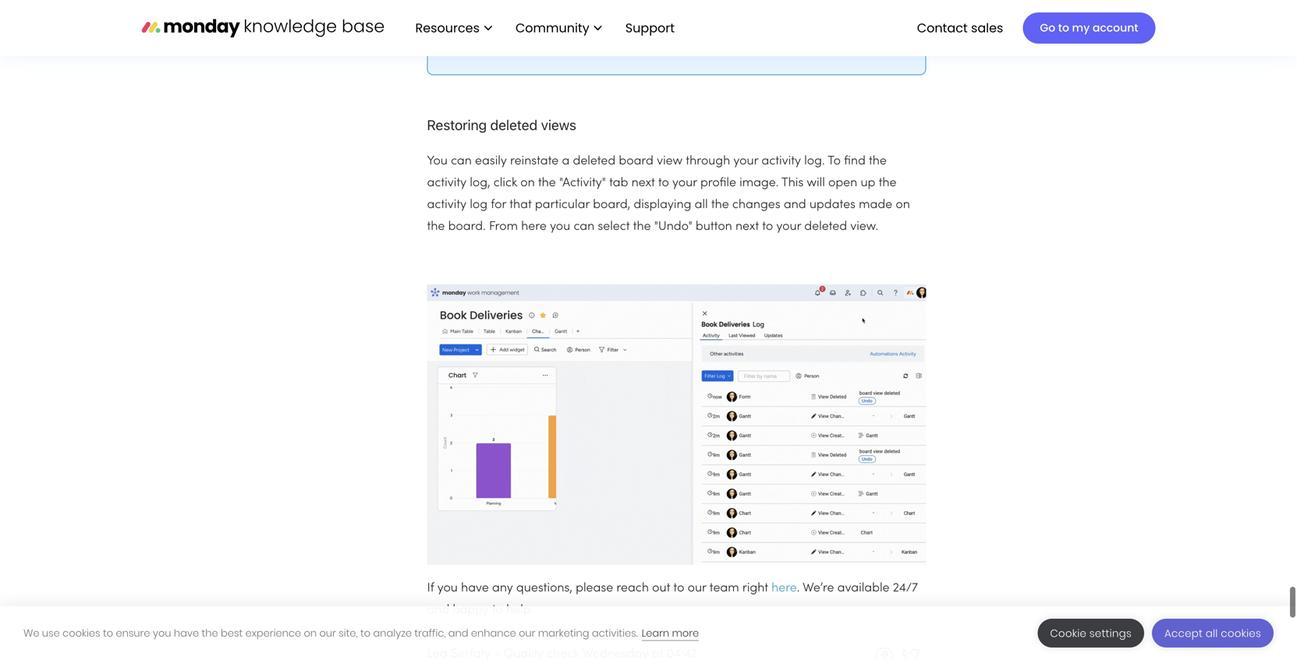 Task type: vqa. For each thing, say whether or not it's contained in the screenshot.
the "help."
yes



Task type: locate. For each thing, give the bounding box(es) containing it.
0 horizontal spatial board
[[560, 45, 599, 58]]

0 vertical spatial available
[[630, 23, 688, 37]]

resources link
[[408, 15, 500, 42]]

0 vertical spatial board
[[560, 45, 599, 58]]

next
[[632, 177, 655, 189], [736, 221, 759, 233]]

1 horizontal spatial all
[[1206, 627, 1218, 641]]

and left not
[[808, 23, 834, 37]]

2 vertical spatial your
[[777, 221, 801, 233]]

2 vertical spatial deleted
[[805, 221, 847, 233]]

log.
[[805, 156, 825, 167]]

the right up
[[879, 177, 897, 189]]

use
[[42, 627, 60, 641]]

04:42
[[667, 649, 697, 661]]

the inside this action is only available for the blank view and not for stand-alone board views at this moment.
[[713, 23, 733, 37]]

1 horizontal spatial views
[[603, 45, 638, 58]]

tab
[[609, 177, 628, 189]]

deleted up reinstate
[[490, 116, 538, 133]]

available inside '. we're available 24/7 and happy to help.'
[[838, 583, 890, 595]]

0 horizontal spatial cookies
[[63, 627, 100, 641]]

best
[[221, 627, 243, 641]]

dialog
[[0, 607, 1298, 661]]

board,
[[593, 199, 631, 211]]

your up image.
[[734, 156, 759, 167]]

on right made
[[896, 199, 910, 211]]

the
[[713, 23, 733, 37], [869, 156, 887, 167], [538, 177, 556, 189], [879, 177, 897, 189], [711, 199, 729, 211], [427, 221, 445, 233], [633, 221, 651, 233], [202, 627, 218, 641]]

2 vertical spatial you
[[153, 627, 171, 641]]

1 vertical spatial your
[[673, 177, 697, 189]]

can left select
[[574, 221, 595, 233]]

for right not
[[861, 23, 878, 37]]

0 horizontal spatial deleted
[[490, 116, 538, 133]]

learn more link
[[642, 627, 699, 642]]

0 horizontal spatial this
[[515, 23, 540, 37]]

resources
[[416, 19, 480, 37]]

particular
[[535, 199, 590, 211]]

0 horizontal spatial here
[[521, 221, 547, 233]]

action
[[544, 23, 583, 37]]

your down view
[[673, 177, 697, 189]]

main element
[[400, 0, 1156, 56]]

have left best
[[174, 627, 199, 641]]

this inside this action is only available for the blank view and not for stand-alone board views at this moment.
[[515, 23, 540, 37]]

2 vertical spatial on
[[304, 627, 317, 641]]

this left the will
[[782, 177, 804, 189]]

2 cookies from the left
[[1221, 627, 1262, 641]]

0 horizontal spatial you
[[153, 627, 171, 641]]

this up the alone
[[515, 23, 540, 37]]

on
[[521, 177, 535, 189], [896, 199, 910, 211], [304, 627, 317, 641]]

1 horizontal spatial cookies
[[1221, 627, 1262, 641]]

available up this
[[630, 23, 688, 37]]

next right tab
[[632, 177, 655, 189]]

0 horizontal spatial next
[[632, 177, 655, 189]]

to down changes
[[762, 221, 773, 233]]

we use cookies to ensure you have the best experience on our site, to analyze traffic, and enhance our marketing activities. learn more
[[23, 627, 699, 641]]

2 vertical spatial activity
[[427, 199, 467, 211]]

at inside this action is only available for the blank view and not for stand-alone board views at this moment.
[[642, 45, 654, 58]]

deleted view undo.gif image
[[427, 285, 927, 566]]

0 vertical spatial this
[[515, 23, 540, 37]]

1 horizontal spatial this
[[782, 177, 804, 189]]

1 vertical spatial at
[[652, 649, 663, 661]]

1 horizontal spatial board
[[619, 156, 654, 167]]

1 horizontal spatial next
[[736, 221, 759, 233]]

views
[[603, 45, 638, 58], [541, 116, 577, 133]]

we
[[23, 627, 39, 641]]

can right the you
[[451, 156, 472, 167]]

here
[[521, 221, 547, 233], [772, 583, 797, 595]]

easily
[[475, 156, 507, 167]]

our left 'team'
[[688, 583, 707, 595]]

board up tab
[[619, 156, 654, 167]]

cookie
[[1051, 627, 1087, 641]]

your
[[734, 156, 759, 167], [673, 177, 697, 189], [777, 221, 801, 233]]

to up displaying at top
[[658, 177, 669, 189]]

1 horizontal spatial available
[[838, 583, 890, 595]]

on right click at the left of page
[[521, 177, 535, 189]]

you
[[427, 156, 448, 167]]

have
[[461, 583, 489, 595], [174, 627, 199, 641]]

1 horizontal spatial our
[[519, 627, 536, 641]]

1 vertical spatial you
[[438, 583, 458, 595]]

can
[[451, 156, 472, 167], [574, 221, 595, 233]]

1 horizontal spatial can
[[574, 221, 595, 233]]

log,
[[470, 177, 490, 189]]

your down changes
[[777, 221, 801, 233]]

0 horizontal spatial all
[[695, 199, 708, 211]]

and inside dialog
[[448, 627, 469, 641]]

button
[[696, 221, 733, 233]]

1 horizontal spatial have
[[461, 583, 489, 595]]

0 horizontal spatial have
[[174, 627, 199, 641]]

2 horizontal spatial you
[[550, 221, 571, 233]]

deleted up "activity"
[[573, 156, 616, 167]]

you down the particular
[[550, 221, 571, 233]]

our up the quality
[[519, 627, 536, 641]]

0 horizontal spatial our
[[320, 627, 336, 641]]

monday.com logo image
[[142, 11, 384, 44]]

available
[[630, 23, 688, 37], [838, 583, 890, 595]]

0 horizontal spatial on
[[304, 627, 317, 641]]

0 vertical spatial activity
[[762, 156, 801, 167]]

cookies for all
[[1221, 627, 1262, 641]]

1 vertical spatial this
[[782, 177, 804, 189]]

and
[[808, 23, 834, 37], [784, 199, 807, 211], [427, 605, 450, 617], [448, 627, 469, 641]]

at down learn
[[652, 649, 663, 661]]

0 horizontal spatial available
[[630, 23, 688, 37]]

0 vertical spatial here
[[521, 221, 547, 233]]

a
[[562, 156, 570, 167]]

at left this
[[642, 45, 654, 58]]

"undo"
[[654, 221, 693, 233]]

this inside you can easily reinstate a deleted board view through your activity log. to find the activity log, click on the "activity" tab next to your profile image. this will open up the activity log for that particular board, displaying all the changes and updates made on the board. from here you can select the "undo" button next to your deleted view.
[[782, 177, 804, 189]]

you
[[550, 221, 571, 233], [438, 583, 458, 595], [153, 627, 171, 641]]

the down profile
[[711, 199, 729, 211]]

1 vertical spatial all
[[1206, 627, 1218, 641]]

all inside you can easily reinstate a deleted board view through your activity log. to find the activity log, click on the "activity" tab next to your profile image. this will open up the activity log for that particular board, displaying all the changes and updates made on the board. from here you can select the "undo" button next to your deleted view.
[[695, 199, 708, 211]]

0 vertical spatial you
[[550, 221, 571, 233]]

here right right
[[772, 583, 797, 595]]

wednesday
[[582, 649, 649, 661]]

2 horizontal spatial your
[[777, 221, 801, 233]]

the down reinstate
[[538, 177, 556, 189]]

and left "updates"
[[784, 199, 807, 211]]

go to my account
[[1040, 20, 1139, 36]]

to left help.
[[492, 605, 503, 617]]

2 horizontal spatial on
[[896, 199, 910, 211]]

1 cookies from the left
[[63, 627, 100, 641]]

cookies inside button
[[1221, 627, 1262, 641]]

1 vertical spatial deleted
[[573, 156, 616, 167]]

is
[[587, 23, 596, 37]]

deleted down "updates"
[[805, 221, 847, 233]]

cookies right use
[[63, 627, 100, 641]]

1 vertical spatial available
[[838, 583, 890, 595]]

our left "site,"
[[320, 627, 336, 641]]

support
[[626, 19, 675, 37]]

next down changes
[[736, 221, 759, 233]]

our
[[688, 583, 707, 595], [320, 627, 336, 641], [519, 627, 536, 641]]

find
[[844, 156, 866, 167]]

analyze
[[373, 627, 412, 641]]

have up "happy"
[[461, 583, 489, 595]]

0 vertical spatial on
[[521, 177, 535, 189]]

views up a
[[541, 116, 577, 133]]

to inside main element
[[1059, 20, 1070, 36]]

0 horizontal spatial for
[[491, 199, 506, 211]]

2 horizontal spatial our
[[688, 583, 707, 595]]

community
[[516, 19, 590, 37]]

for up "moment."
[[692, 23, 709, 37]]

0 vertical spatial views
[[603, 45, 638, 58]]

note:
[[479, 23, 515, 37]]

this
[[515, 23, 540, 37], [782, 177, 804, 189]]

0 horizontal spatial can
[[451, 156, 472, 167]]

to right out
[[674, 583, 685, 595]]

site,
[[339, 627, 358, 641]]

list containing resources
[[400, 0, 687, 56]]

activity up board.
[[427, 199, 467, 211]]

all right the accept
[[1206, 627, 1218, 641]]

1 vertical spatial views
[[541, 116, 577, 133]]

all up button
[[695, 199, 708, 211]]

and up serfaty in the bottom of the page
[[448, 627, 469, 641]]

marketing
[[538, 627, 589, 641]]

right
[[743, 583, 769, 595]]

changes
[[733, 199, 781, 211]]

not
[[837, 23, 857, 37]]

you right if
[[438, 583, 458, 595]]

1 vertical spatial next
[[736, 221, 759, 233]]

1 horizontal spatial here
[[772, 583, 797, 595]]

1 vertical spatial on
[[896, 199, 910, 211]]

0 vertical spatial all
[[695, 199, 708, 211]]

on right experience
[[304, 627, 317, 641]]

the up "moment."
[[713, 23, 733, 37]]

1 horizontal spatial on
[[521, 177, 535, 189]]

activity up image.
[[762, 156, 801, 167]]

activity
[[762, 156, 801, 167], [427, 177, 467, 189], [427, 199, 467, 211]]

board down the is
[[560, 45, 599, 58]]

0 vertical spatial at
[[642, 45, 654, 58]]

this action is only available for the blank view and not for stand-alone board views at this moment.
[[479, 23, 878, 58]]

any
[[492, 583, 513, 595]]

at
[[642, 45, 654, 58], [652, 649, 663, 661]]

1 vertical spatial here
[[772, 583, 797, 595]]

views down only
[[603, 45, 638, 58]]

contact sales link
[[910, 15, 1012, 42]]

24/7
[[893, 583, 918, 595]]

board
[[560, 45, 599, 58], [619, 156, 654, 167]]

you right ensure
[[153, 627, 171, 641]]

list
[[400, 0, 687, 56]]

the right find
[[869, 156, 887, 167]]

1 vertical spatial board
[[619, 156, 654, 167]]

activity down the you
[[427, 177, 467, 189]]

available left the 24/7
[[838, 583, 890, 595]]

and inside you can easily reinstate a deleted board view through your activity log. to find the activity log, click on the "activity" tab next to your profile image. this will open up the activity log for that particular board, displaying all the changes and updates made on the board. from here you can select the "undo" button next to your deleted view.
[[784, 199, 807, 211]]

0 vertical spatial deleted
[[490, 116, 538, 133]]

0 vertical spatial your
[[734, 156, 759, 167]]

and down if
[[427, 605, 450, 617]]

to right 'go'
[[1059, 20, 1070, 36]]

cookies right the accept
[[1221, 627, 1262, 641]]

ensure
[[116, 627, 150, 641]]

here down that
[[521, 221, 547, 233]]

enhance
[[471, 627, 516, 641]]

select
[[598, 221, 630, 233]]

for right log
[[491, 199, 506, 211]]

deleted
[[490, 116, 538, 133], [573, 156, 616, 167], [805, 221, 847, 233]]

serfaty
[[451, 649, 491, 661]]



Task type: describe. For each thing, give the bounding box(es) containing it.
only
[[600, 23, 626, 37]]

the left best
[[202, 627, 218, 641]]

to right "site,"
[[360, 627, 371, 641]]

blank
[[737, 23, 772, 37]]

to
[[828, 156, 841, 167]]

board.
[[448, 221, 486, 233]]

out
[[652, 583, 670, 595]]

team
[[710, 583, 739, 595]]

if you have any questions, please reach out to our team right here
[[427, 583, 797, 595]]

available inside this action is only available for the blank view and not for stand-alone board views at this moment.
[[630, 23, 688, 37]]

1 vertical spatial activity
[[427, 177, 467, 189]]

view
[[657, 156, 683, 167]]

please
[[576, 583, 613, 595]]

this
[[658, 45, 679, 58]]

account
[[1093, 20, 1139, 36]]

lea serfaty                          - quality check wednesday at 04:42
[[427, 649, 697, 661]]

alone
[[521, 45, 557, 58]]

you inside dialog
[[153, 627, 171, 641]]

open
[[829, 177, 858, 189]]

1 horizontal spatial your
[[734, 156, 759, 167]]

1 horizontal spatial for
[[692, 23, 709, 37]]

that
[[510, 199, 532, 211]]

go to my account link
[[1023, 12, 1156, 44]]

board inside this action is only available for the blank view and not for stand-alone board views at this moment.
[[560, 45, 599, 58]]

cookies for use
[[63, 627, 100, 641]]

reach
[[617, 583, 649, 595]]

we're
[[803, 583, 834, 595]]

accept all cookies button
[[1152, 620, 1274, 648]]

1 vertical spatial can
[[574, 221, 595, 233]]

to inside '. we're available 24/7 and happy to help.'
[[492, 605, 503, 617]]

.
[[797, 583, 800, 595]]

community link
[[508, 15, 610, 42]]

happy
[[453, 605, 489, 617]]

updates
[[810, 199, 856, 211]]

for inside you can easily reinstate a deleted board view through your activity log. to find the activity log, click on the "activity" tab next to your profile image. this will open up the activity log for that particular board, displaying all the changes and updates made on the board. from here you can select the "undo" button next to your deleted view.
[[491, 199, 506, 211]]

views inside this action is only available for the blank view and not for stand-alone board views at this moment.
[[603, 45, 638, 58]]

"activity"
[[559, 177, 606, 189]]

view.
[[851, 221, 879, 233]]

all inside accept all cookies button
[[1206, 627, 1218, 641]]

0 vertical spatial next
[[632, 177, 655, 189]]

and inside '. we're available 24/7 and happy to help.'
[[427, 605, 450, 617]]

from
[[489, 221, 518, 233]]

board inside you can easily reinstate a deleted board view through your activity log. to find the activity log, click on the "activity" tab next to your profile image. this will open up the activity log for that particular board, displaying all the changes and updates made on the board. from here you can select the "undo" button next to your deleted view.
[[619, 156, 654, 167]]

profile
[[701, 177, 737, 189]]

questions,
[[516, 583, 573, 595]]

and inside this action is only available for the blank view and not for stand-alone board views at this moment.
[[808, 23, 834, 37]]

here inside you can easily reinstate a deleted board view through your activity log. to find the activity log, click on the "activity" tab next to your profile image. this will open up the activity log for that particular board, displaying all the changes and updates made on the board. from here you can select the "undo" button next to your deleted view.
[[521, 221, 547, 233]]

up
[[861, 177, 876, 189]]

through
[[686, 156, 731, 167]]

cookie settings button
[[1038, 620, 1145, 648]]

activities.
[[592, 627, 638, 641]]

2 horizontal spatial deleted
[[805, 221, 847, 233]]

to left ensure
[[103, 627, 113, 641]]

click
[[494, 177, 517, 189]]

lea
[[427, 649, 448, 661]]

accept
[[1165, 627, 1203, 641]]

moment.
[[683, 45, 739, 58]]

stand-
[[479, 45, 521, 58]]

displaying
[[634, 199, 692, 211]]

1 horizontal spatial you
[[438, 583, 458, 595]]

. we're available 24/7 and happy to help.
[[427, 583, 918, 617]]

1 vertical spatial have
[[174, 627, 199, 641]]

2 horizontal spatial for
[[861, 23, 878, 37]]

learn
[[642, 627, 670, 641]]

quality
[[504, 649, 544, 661]]

restoring deleted views
[[427, 116, 577, 133]]

0 vertical spatial have
[[461, 583, 489, 595]]

log
[[470, 199, 488, 211]]

sales
[[971, 19, 1004, 37]]

traffic,
[[415, 627, 446, 641]]

you can easily reinstate a deleted board view through your activity log. to find the activity log, click on the "activity" tab next to your profile image. this will open up the activity log for that particular board, displaying all the changes and updates made on the board. from here you can select the "undo" button next to your deleted view.
[[427, 156, 910, 233]]

view
[[775, 23, 805, 37]]

1 horizontal spatial deleted
[[573, 156, 616, 167]]

check
[[547, 649, 579, 661]]

the left board.
[[427, 221, 445, 233]]

will
[[807, 177, 825, 189]]

0 horizontal spatial views
[[541, 116, 577, 133]]

more
[[672, 627, 699, 641]]

restoring
[[427, 116, 487, 133]]

accept all cookies
[[1165, 627, 1262, 641]]

help.
[[507, 605, 534, 617]]

experience
[[245, 627, 301, 641]]

contact
[[917, 19, 968, 37]]

if
[[427, 583, 434, 595]]

0 horizontal spatial your
[[673, 177, 697, 189]]

contact sales
[[917, 19, 1004, 37]]

0 vertical spatial can
[[451, 156, 472, 167]]

made
[[859, 199, 893, 211]]

reinstate
[[510, 156, 559, 167]]

-
[[494, 649, 500, 661]]

the right select
[[633, 221, 651, 233]]

dialog containing cookie settings
[[0, 607, 1298, 661]]

my
[[1073, 20, 1090, 36]]

go
[[1040, 20, 1056, 36]]

image.
[[740, 177, 779, 189]]

you inside you can easily reinstate a deleted board view through your activity log. to find the activity log, click on the "activity" tab next to your profile image. this will open up the activity log for that particular board, displaying all the changes and updates made on the board. from here you can select the "undo" button next to your deleted view.
[[550, 221, 571, 233]]

settings
[[1090, 627, 1132, 641]]



